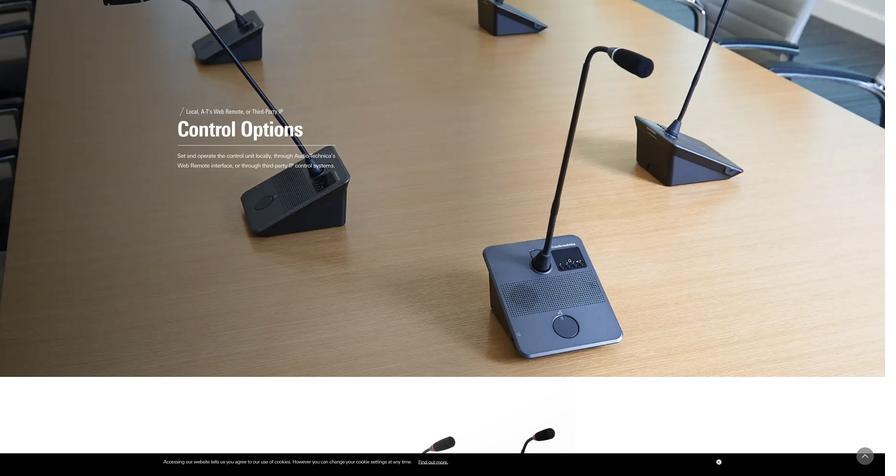 Task type: locate. For each thing, give the bounding box(es) containing it.
set and operate the control unit locally, through audio-technica's web remote interface, or through third-party ip control systems.
[[178, 153, 335, 169]]

to
[[248, 459, 252, 465]]

1 horizontal spatial you
[[312, 459, 320, 465]]

accessing
[[164, 459, 185, 465]]

1 vertical spatial control
[[295, 162, 312, 169]]

1 you from the left
[[226, 459, 234, 465]]

through
[[274, 153, 293, 159], [242, 162, 261, 169]]

0 vertical spatial control
[[227, 153, 244, 159]]

however
[[293, 459, 311, 465]]

or
[[235, 162, 240, 169]]

1 vertical spatial through
[[242, 162, 261, 169]]

find out more.
[[419, 459, 449, 465]]

and
[[187, 153, 196, 159]]

your
[[346, 459, 355, 465]]

locally,
[[256, 153, 272, 159]]

0 horizontal spatial you
[[226, 459, 234, 465]]

0 horizontal spatial control
[[227, 153, 244, 159]]

our
[[186, 459, 193, 465], [253, 459, 260, 465]]

through up party
[[274, 153, 293, 159]]

our right to
[[253, 459, 260, 465]]

0 horizontal spatial our
[[186, 459, 193, 465]]

control down audio-
[[295, 162, 312, 169]]

you left can
[[312, 459, 320, 465]]

operate
[[198, 153, 216, 159]]

cross image
[[718, 461, 720, 464]]

can
[[321, 459, 329, 465]]

our left website at the left bottom
[[186, 459, 193, 465]]

control
[[227, 153, 244, 159], [295, 162, 312, 169]]

2 our from the left
[[253, 459, 260, 465]]

you
[[226, 459, 234, 465], [312, 459, 320, 465]]

us
[[220, 459, 225, 465]]

through down unit
[[242, 162, 261, 169]]

cookies.
[[275, 459, 292, 465]]

product photo image
[[310, 377, 576, 476]]

1 horizontal spatial our
[[253, 459, 260, 465]]

2 you from the left
[[312, 459, 320, 465]]

you right us
[[226, 459, 234, 465]]

time.
[[402, 459, 412, 465]]

0 vertical spatial through
[[274, 153, 293, 159]]

change
[[330, 459, 345, 465]]

control up or
[[227, 153, 244, 159]]

settings
[[371, 459, 387, 465]]

agree
[[235, 459, 247, 465]]

0 horizontal spatial through
[[242, 162, 261, 169]]



Task type: vqa. For each thing, say whether or not it's contained in the screenshot.
THROUGH
yes



Task type: describe. For each thing, give the bounding box(es) containing it.
more.
[[437, 459, 449, 465]]

any
[[393, 459, 401, 465]]

website
[[194, 459, 210, 465]]

1 horizontal spatial control
[[295, 162, 312, 169]]

interface,
[[211, 162, 234, 169]]

cookie
[[356, 459, 370, 465]]

accessing our website tells us you agree to our use of cookies. however you can change your cookie settings at any time.
[[164, 459, 413, 465]]

technica's
[[310, 153, 335, 159]]

set
[[178, 153, 186, 159]]

third-
[[262, 162, 275, 169]]

of
[[270, 459, 274, 465]]

find
[[419, 459, 427, 465]]

use
[[261, 459, 268, 465]]

web
[[178, 162, 189, 169]]

the
[[218, 153, 225, 159]]

arrow up image
[[863, 453, 869, 459]]

tells
[[211, 459, 219, 465]]

remote
[[191, 162, 210, 169]]

at
[[388, 459, 392, 465]]

1 horizontal spatial through
[[274, 153, 293, 159]]

unit
[[245, 153, 254, 159]]

ip
[[289, 162, 294, 169]]

audio-
[[295, 153, 310, 159]]

out
[[429, 459, 435, 465]]

1 our from the left
[[186, 459, 193, 465]]

systems.
[[314, 162, 335, 169]]

party
[[275, 162, 288, 169]]

find out more. link
[[413, 457, 454, 467]]



